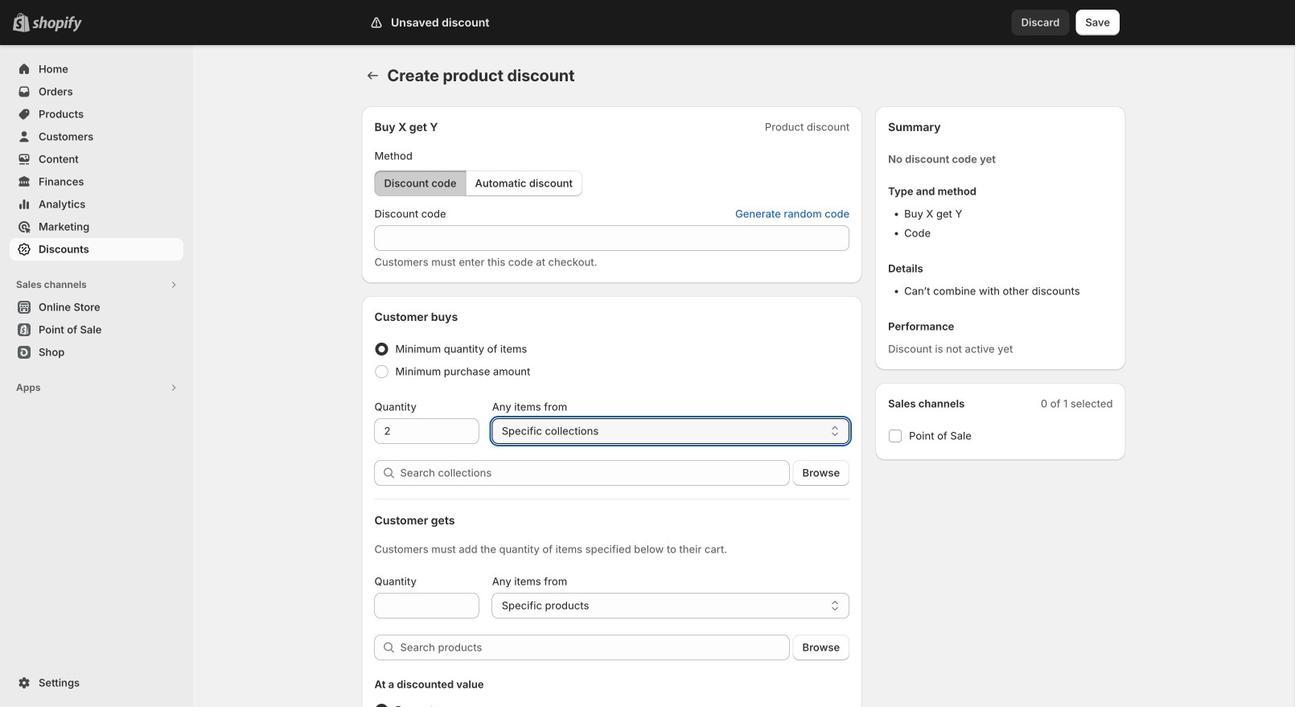 Task type: vqa. For each thing, say whether or not it's contained in the screenshot.
Shopify image
yes



Task type: locate. For each thing, give the bounding box(es) containing it.
Search products text field
[[400, 635, 790, 661]]

Search collections text field
[[400, 460, 790, 486]]

None text field
[[375, 418, 479, 444]]

shopify image
[[32, 16, 82, 32]]

None text field
[[375, 225, 850, 251], [375, 593, 479, 619], [375, 225, 850, 251], [375, 593, 479, 619]]



